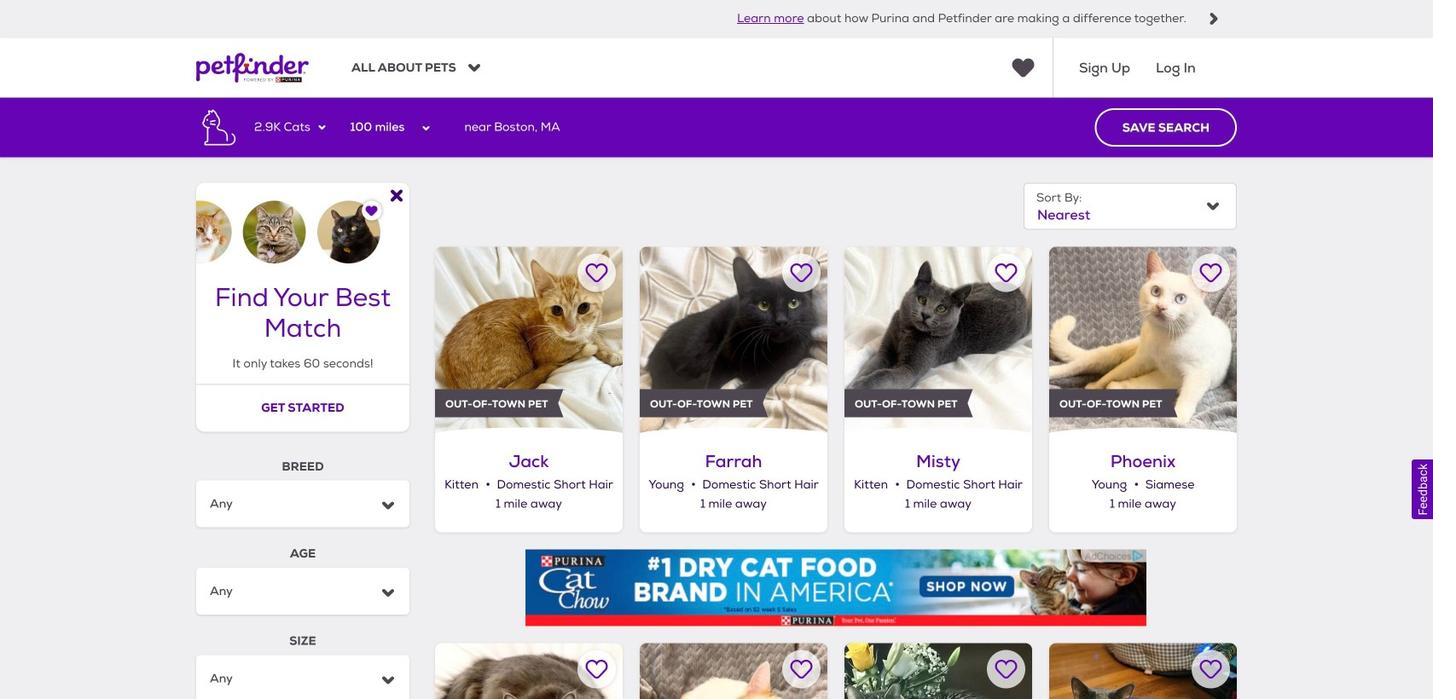 Task type: vqa. For each thing, say whether or not it's contained in the screenshot.
the Emerald, adoptable Cat, Young Female Domestic Short Hair & British Shorthair Mix, 12 miles away. image
no



Task type: describe. For each thing, give the bounding box(es) containing it.
potential cat matches image
[[196, 183, 410, 264]]

phoenix, adoptable cat, young male siamese, 1 mile away, out-of-town pet. image
[[1049, 247, 1237, 435]]

jack, adoptable cat, kitten male domestic short hair, 1 mile away, out-of-town pet. image
[[435, 247, 623, 435]]

farrah, adoptable cat, young female domestic short hair, 1 mile away, out-of-town pet. image
[[640, 247, 828, 435]]

willa, adoptable cat, adult female domestic short hair, 1 mile away, out-of-town pet. image
[[845, 644, 1032, 700]]

misty, adoptable cat, kitten female domestic short hair, 1 mile away, out-of-town pet. image
[[845, 247, 1032, 435]]

rupert, adoptable cat, kitten male domestic short hair, 1 mile away, out-of-town pet. image
[[640, 644, 828, 700]]

advertisement element
[[526, 550, 1147, 627]]



Task type: locate. For each thing, give the bounding box(es) containing it.
main content
[[0, 98, 1433, 700]]

tinsel, adoptable cat, young male domestic short hair, 1 mile away. image
[[1049, 644, 1237, 700]]

leila, adoptable cat, adult female ragdoll, 1 mile away, out-of-town pet. image
[[435, 644, 623, 700]]

petfinder home image
[[196, 38, 309, 98]]



